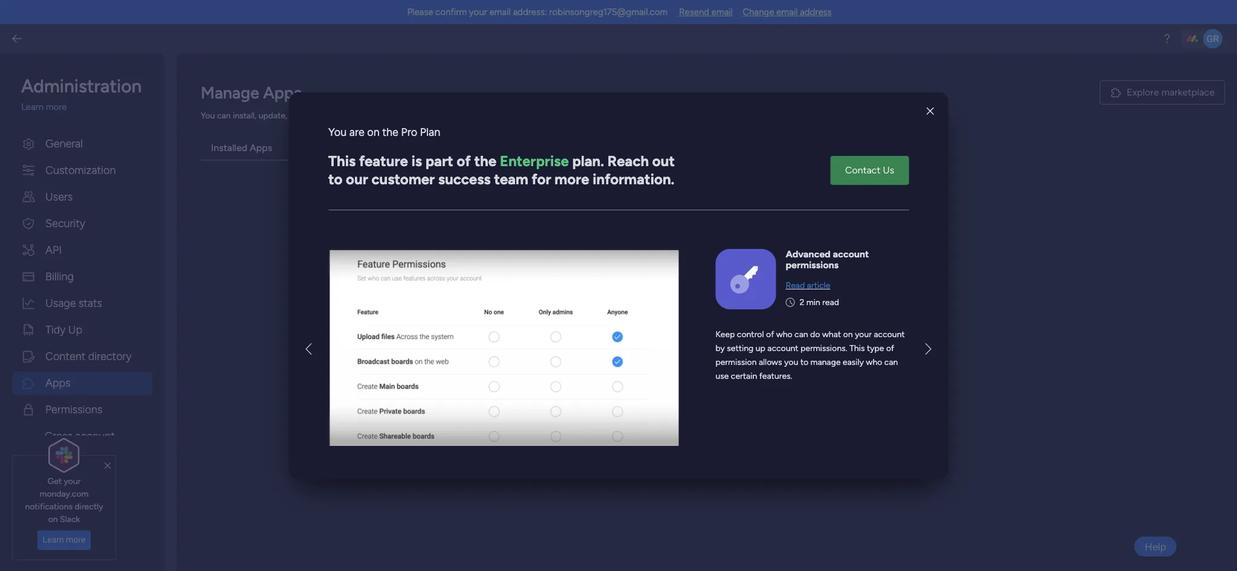 Task type: describe. For each thing, give the bounding box(es) containing it.
contact us button
[[831, 156, 909, 185]]

contact
[[845, 164, 881, 176]]

contact us
[[845, 164, 894, 176]]

customization
[[45, 164, 116, 177]]

resend
[[679, 7, 709, 18]]

certain
[[731, 371, 757, 382]]

permissions button
[[12, 398, 152, 422]]

apps for manage apps
[[263, 83, 301, 102]]

0 horizontal spatial the
[[382, 125, 398, 139]]

this inside keep control of who can do what on your account by setting up account permissions. this type of permission allows you to manage easily who can use certain features.
[[850, 343, 865, 354]]

1 email from the left
[[489, 7, 511, 18]]

api button
[[12, 239, 152, 262]]

explore app marketplace
[[660, 383, 766, 394]]

address
[[800, 7, 832, 18]]

1 vertical spatial apps
[[670, 302, 699, 317]]

2 min read
[[800, 297, 839, 308]]

discover powerful apps and integrations to perfectly customize your workflow any way you want.
[[603, 330, 823, 356]]

to inside plan. reach out to our customer success team for more information.
[[328, 171, 343, 188]]

use
[[716, 371, 729, 382]]

out
[[652, 152, 675, 170]]

learn more button
[[37, 531, 91, 550]]

plan.
[[572, 152, 604, 170]]

more inside administration learn more
[[46, 102, 67, 112]]

enterprise
[[500, 152, 569, 170]]

monday.com
[[40, 489, 89, 499]]

pending installs
[[293, 142, 360, 154]]

you can install, update, enable and disable apps in your account
[[201, 111, 441, 121]]

information.
[[593, 171, 675, 188]]

1 horizontal spatial who
[[866, 357, 882, 368]]

content
[[45, 350, 85, 363]]

your inside get your monday.com notifications directly on slack
[[64, 476, 81, 487]]

administration learn more
[[21, 76, 142, 112]]

installed apps link
[[201, 137, 282, 159]]

features.
[[759, 371, 792, 382]]

stats
[[79, 297, 102, 310]]

customize
[[620, 344, 664, 356]]

keep
[[716, 330, 735, 340]]

you for you are on the pro plan
[[328, 125, 347, 139]]

up
[[756, 343, 765, 354]]

what
[[822, 330, 841, 340]]

get
[[47, 476, 62, 487]]

your right confirm
[[469, 7, 487, 18]]

resend email
[[679, 7, 733, 18]]

app
[[694, 383, 711, 394]]

tidy
[[45, 323, 65, 337]]

you inside keep control of who can do what on your account by setting up account permissions. this type of permission allows you to manage easily who can use certain features.
[[784, 357, 798, 368]]

in
[[382, 111, 388, 121]]

apps button
[[12, 372, 152, 395]]

team
[[494, 171, 528, 188]]

2 horizontal spatial can
[[884, 357, 898, 368]]

directly
[[75, 502, 103, 512]]

you for you can install, update, enable and disable apps in your account
[[201, 111, 215, 121]]

cross
[[45, 430, 72, 443]]

control
[[737, 330, 764, 340]]

greg robinson image
[[1203, 29, 1223, 48]]

email for resend email
[[712, 7, 733, 18]]

by
[[716, 343, 725, 354]]

manage apps
[[201, 83, 301, 102]]

resend email link
[[679, 7, 733, 18]]

advanced account permissions
[[786, 248, 869, 271]]

0 vertical spatial on
[[367, 125, 380, 139]]

learn more link
[[21, 100, 152, 114]]

0 vertical spatial this
[[328, 152, 356, 170]]

0 horizontal spatial of
[[457, 152, 471, 170]]

please
[[407, 7, 433, 18]]

pro
[[401, 125, 417, 139]]

learn inside administration learn more
[[21, 102, 44, 112]]

installed apps
[[211, 142, 272, 154]]

back to workspace image
[[11, 33, 23, 45]]

apps inside button
[[45, 376, 70, 390]]

permission
[[716, 357, 757, 368]]

cross account copier
[[45, 430, 115, 459]]

0 vertical spatial can
[[217, 111, 231, 121]]

easily
[[843, 357, 864, 368]]

workflow
[[687, 344, 726, 356]]

integrations
[[723, 330, 773, 341]]

no
[[649, 302, 666, 317]]

help button
[[1135, 537, 1177, 557]]

no apps installed yet
[[649, 302, 777, 317]]

help image
[[1161, 33, 1173, 45]]

v2 clock thin image
[[786, 296, 795, 310]]

security button
[[12, 212, 152, 236]]

no apps installed yet image
[[662, 204, 764, 287]]

more inside button
[[66, 535, 86, 545]]

manage
[[811, 357, 841, 368]]

change
[[743, 7, 774, 18]]

marketplace inside button
[[713, 383, 766, 394]]

pending
[[293, 142, 328, 154]]

reach
[[608, 152, 649, 170]]

min
[[806, 297, 820, 308]]

installs
[[330, 142, 360, 154]]

way
[[746, 344, 763, 356]]

your inside keep control of who can do what on your account by setting up account permissions. this type of permission allows you to manage easily who can use certain features.
[[855, 330, 872, 340]]

setting
[[727, 343, 754, 354]]

manage
[[201, 83, 259, 102]]

content directory button
[[12, 345, 152, 369]]

do
[[810, 330, 820, 340]]

0 vertical spatial apps
[[361, 111, 380, 121]]

allows
[[759, 357, 782, 368]]

for
[[532, 171, 551, 188]]

change email address link
[[743, 7, 832, 18]]

confirm
[[435, 7, 467, 18]]



Task type: locate. For each thing, give the bounding box(es) containing it.
more inside plan. reach out to our customer success team for more information.
[[555, 171, 589, 188]]

api
[[45, 243, 62, 257]]

apps right installed
[[250, 142, 272, 154]]

apps up update, at the left
[[263, 83, 301, 102]]

you are on the pro plan
[[328, 125, 440, 139]]

1 vertical spatial and
[[705, 330, 721, 341]]

permissions.
[[801, 343, 847, 354]]

robinsongreg175@gmail.com
[[549, 7, 668, 18]]

can
[[217, 111, 231, 121], [795, 330, 808, 340], [884, 357, 898, 368]]

us
[[883, 164, 894, 176]]

copier
[[45, 446, 75, 459]]

usage
[[45, 297, 76, 310]]

advanced
[[786, 248, 831, 260]]

2
[[800, 297, 804, 308]]

tab list containing installed apps
[[201, 137, 1225, 161]]

tab list
[[201, 137, 1225, 161]]

your down powerful
[[666, 344, 685, 356]]

apps up workflow
[[681, 330, 702, 341]]

of right control
[[766, 330, 774, 340]]

2 vertical spatial apps
[[681, 330, 702, 341]]

2 horizontal spatial of
[[886, 343, 894, 354]]

1 vertical spatial this
[[850, 343, 865, 354]]

to left our
[[328, 171, 343, 188]]

account up type on the bottom right of page
[[874, 330, 905, 340]]

0 horizontal spatial you
[[201, 111, 215, 121]]

more
[[46, 102, 67, 112], [555, 171, 589, 188], [66, 535, 86, 545]]

the up success
[[474, 152, 497, 170]]

0 vertical spatial more
[[46, 102, 67, 112]]

0 horizontal spatial on
[[48, 515, 58, 525]]

2 vertical spatial of
[[886, 343, 894, 354]]

1 horizontal spatial explore
[[1127, 86, 1159, 98]]

your right in
[[391, 111, 407, 121]]

on inside keep control of who can do what on your account by setting up account permissions. this type of permission allows you to manage easily who can use certain features.
[[843, 330, 853, 340]]

1 vertical spatial you
[[328, 125, 347, 139]]

you up the installs on the top left
[[328, 125, 347, 139]]

0 vertical spatial to
[[328, 171, 343, 188]]

permissions
[[786, 259, 839, 271]]

directory
[[88, 350, 132, 363]]

is
[[412, 152, 422, 170]]

1 horizontal spatial the
[[474, 152, 497, 170]]

marketplace down certain at right
[[713, 383, 766, 394]]

account inside cross account copier
[[75, 430, 115, 443]]

apps for installed apps
[[250, 142, 272, 154]]

1 horizontal spatial of
[[766, 330, 774, 340]]

account right advanced
[[833, 248, 869, 260]]

you down manage
[[201, 111, 215, 121]]

on inside get your monday.com notifications directly on slack
[[48, 515, 58, 525]]

1 horizontal spatial this
[[850, 343, 865, 354]]

type
[[867, 343, 884, 354]]

1 vertical spatial more
[[555, 171, 589, 188]]

to down want. at the right of page
[[800, 357, 809, 368]]

explore inside button
[[660, 383, 692, 394]]

2 horizontal spatial email
[[776, 7, 798, 18]]

installed
[[211, 142, 247, 154]]

tidy up
[[45, 323, 82, 337]]

perfectly
[[786, 330, 823, 341]]

1 vertical spatial marketplace
[[713, 383, 766, 394]]

0 vertical spatial explore
[[1127, 86, 1159, 98]]

learn down administration at the top left of the page
[[21, 102, 44, 112]]

this up our
[[328, 152, 356, 170]]

0 vertical spatial you
[[201, 111, 215, 121]]

your up monday.com
[[64, 476, 81, 487]]

general
[[45, 137, 83, 150]]

1 vertical spatial apps
[[250, 142, 272, 154]]

account up allows
[[768, 343, 799, 354]]

0 vertical spatial you
[[765, 344, 780, 356]]

content directory
[[45, 350, 132, 363]]

0 horizontal spatial can
[[217, 111, 231, 121]]

0 horizontal spatial email
[[489, 7, 511, 18]]

apps left in
[[361, 111, 380, 121]]

0 vertical spatial of
[[457, 152, 471, 170]]

1 vertical spatial the
[[474, 152, 497, 170]]

can left the install,
[[217, 111, 231, 121]]

you inside discover powerful apps and integrations to perfectly customize your workflow any way you want.
[[765, 344, 780, 356]]

explore for explore marketplace
[[1127, 86, 1159, 98]]

can left do
[[795, 330, 808, 340]]

1 vertical spatial you
[[784, 357, 798, 368]]

this feature is part of the enterprise
[[328, 152, 569, 170]]

billing
[[45, 270, 74, 283]]

0 horizontal spatial marketplace
[[713, 383, 766, 394]]

to up want. at the right of page
[[775, 330, 784, 341]]

explore marketplace button
[[1100, 80, 1225, 105]]

and
[[317, 111, 331, 121], [705, 330, 721, 341]]

learn inside button
[[43, 535, 64, 545]]

to inside keep control of who can do what on your account by setting up account permissions. this type of permission allows you to manage easily who can use certain features.
[[800, 357, 809, 368]]

more down administration at the top left of the page
[[46, 102, 67, 112]]

any
[[728, 344, 743, 356]]

explore marketplace
[[1127, 86, 1215, 98]]

you up allows
[[765, 344, 780, 356]]

0 horizontal spatial to
[[328, 171, 343, 188]]

0 vertical spatial learn
[[21, 102, 44, 112]]

customer
[[372, 171, 435, 188]]

email right resend
[[712, 7, 733, 18]]

close image
[[927, 107, 934, 116]]

apps inside discover powerful apps and integrations to perfectly customize your workflow any way you want.
[[681, 330, 702, 341]]

please confirm your email address: robinsongreg175@gmail.com
[[407, 7, 668, 18]]

discover
[[603, 330, 640, 341]]

your
[[469, 7, 487, 18], [391, 111, 407, 121], [855, 330, 872, 340], [666, 344, 685, 356], [64, 476, 81, 487]]

plan
[[420, 125, 440, 139]]

dapulse x slim image
[[104, 461, 111, 472]]

2 email from the left
[[712, 7, 733, 18]]

read
[[822, 297, 839, 308]]

0 horizontal spatial who
[[776, 330, 793, 340]]

1 horizontal spatial marketplace
[[1162, 86, 1215, 98]]

email
[[489, 7, 511, 18], [712, 7, 733, 18], [776, 7, 798, 18]]

1 horizontal spatial email
[[712, 7, 733, 18]]

apps inside tab list
[[250, 142, 272, 154]]

on right 'what'
[[843, 330, 853, 340]]

explore
[[1127, 86, 1159, 98], [660, 383, 692, 394]]

explore for explore app marketplace
[[660, 383, 692, 394]]

apps right no
[[670, 302, 699, 317]]

0 horizontal spatial this
[[328, 152, 356, 170]]

1 vertical spatial can
[[795, 330, 808, 340]]

disable
[[333, 111, 359, 121]]

2 vertical spatial more
[[66, 535, 86, 545]]

want.
[[783, 344, 806, 356]]

customization button
[[12, 159, 152, 182]]

account down permissions button
[[75, 430, 115, 443]]

arrow right new image
[[926, 340, 932, 358]]

and up by
[[705, 330, 721, 341]]

of right type on the bottom right of page
[[886, 343, 894, 354]]

who up want. at the right of page
[[776, 330, 793, 340]]

your up type on the bottom right of page
[[855, 330, 872, 340]]

usage stats
[[45, 297, 102, 310]]

2 vertical spatial apps
[[45, 376, 70, 390]]

article
[[807, 280, 830, 291]]

email right change
[[776, 7, 798, 18]]

this up 'easily'
[[850, 343, 865, 354]]

2 horizontal spatial to
[[800, 357, 809, 368]]

marketplace inside button
[[1162, 86, 1215, 98]]

1 vertical spatial who
[[866, 357, 882, 368]]

general button
[[12, 132, 152, 156]]

yet
[[758, 302, 777, 317]]

account
[[410, 111, 441, 121], [833, 248, 869, 260], [874, 330, 905, 340], [768, 343, 799, 354], [75, 430, 115, 443]]

1 horizontal spatial you
[[328, 125, 347, 139]]

account up plan
[[410, 111, 441, 121]]

our
[[346, 171, 368, 188]]

learn more
[[43, 535, 86, 545]]

usage stats button
[[12, 292, 152, 315]]

change email address
[[743, 7, 832, 18]]

0 vertical spatial marketplace
[[1162, 86, 1215, 98]]

to
[[328, 171, 343, 188], [775, 330, 784, 341], [800, 357, 809, 368]]

1 vertical spatial to
[[775, 330, 784, 341]]

slack
[[60, 515, 80, 525]]

0 horizontal spatial explore
[[660, 383, 692, 394]]

and inside discover powerful apps and integrations to perfectly customize your workflow any way you want.
[[705, 330, 721, 341]]

2 vertical spatial to
[[800, 357, 809, 368]]

marketplace down help icon
[[1162, 86, 1215, 98]]

1 horizontal spatial can
[[795, 330, 808, 340]]

of
[[457, 152, 471, 170], [766, 330, 774, 340], [886, 343, 894, 354]]

explore inside button
[[1127, 86, 1159, 98]]

more down plan.
[[555, 171, 589, 188]]

read
[[786, 280, 805, 291]]

to inside discover powerful apps and integrations to perfectly customize your workflow any way you want.
[[775, 330, 784, 341]]

0 vertical spatial apps
[[263, 83, 301, 102]]

1 vertical spatial explore
[[660, 383, 692, 394]]

update,
[[259, 111, 287, 121]]

email left address:
[[489, 7, 511, 18]]

1 horizontal spatial and
[[705, 330, 721, 341]]

1 horizontal spatial to
[[775, 330, 784, 341]]

0 horizontal spatial you
[[765, 344, 780, 356]]

2 horizontal spatial on
[[843, 330, 853, 340]]

help
[[1145, 541, 1166, 553]]

0 horizontal spatial and
[[317, 111, 331, 121]]

and right enable
[[317, 111, 331, 121]]

pending installs link
[[283, 137, 370, 159]]

learn down slack
[[43, 535, 64, 545]]

cross account copier button
[[12, 425, 152, 465]]

of up success
[[457, 152, 471, 170]]

plan. reach out to our customer success team for more information.
[[328, 152, 675, 188]]

3 email from the left
[[776, 7, 798, 18]]

1 horizontal spatial you
[[784, 357, 798, 368]]

1 horizontal spatial on
[[367, 125, 380, 139]]

apps
[[263, 83, 301, 102], [250, 142, 272, 154], [45, 376, 70, 390]]

more down slack
[[66, 535, 86, 545]]

1 vertical spatial learn
[[43, 535, 64, 545]]

up
[[68, 323, 82, 337]]

explore app marketplace button
[[650, 377, 776, 401]]

who
[[776, 330, 793, 340], [866, 357, 882, 368]]

0 vertical spatial who
[[776, 330, 793, 340]]

arrow left new image
[[306, 340, 312, 358]]

account inside advanced account permissions
[[833, 248, 869, 260]]

can right 'easily'
[[884, 357, 898, 368]]

apps down the "content" at the bottom left of page
[[45, 376, 70, 390]]

on down the notifications
[[48, 515, 58, 525]]

0 vertical spatial and
[[317, 111, 331, 121]]

1 vertical spatial of
[[766, 330, 774, 340]]

notifications
[[25, 502, 73, 512]]

the down in
[[382, 125, 398, 139]]

your inside discover powerful apps and integrations to perfectly customize your workflow any way you want.
[[666, 344, 685, 356]]

permissions
[[45, 403, 102, 416]]

email for change email address
[[776, 7, 798, 18]]

users
[[45, 190, 73, 203]]

1 vertical spatial on
[[843, 330, 853, 340]]

tidy up button
[[12, 318, 152, 342]]

you down want. at the right of page
[[784, 357, 798, 368]]

0 vertical spatial the
[[382, 125, 398, 139]]

2 vertical spatial on
[[48, 515, 58, 525]]

on right are
[[367, 125, 380, 139]]

get your monday.com notifications directly on slack
[[25, 476, 103, 525]]

who down type on the bottom right of page
[[866, 357, 882, 368]]

administration
[[21, 76, 142, 97]]

2 vertical spatial can
[[884, 357, 898, 368]]



Task type: vqa. For each thing, say whether or not it's contained in the screenshot.
work in list box
no



